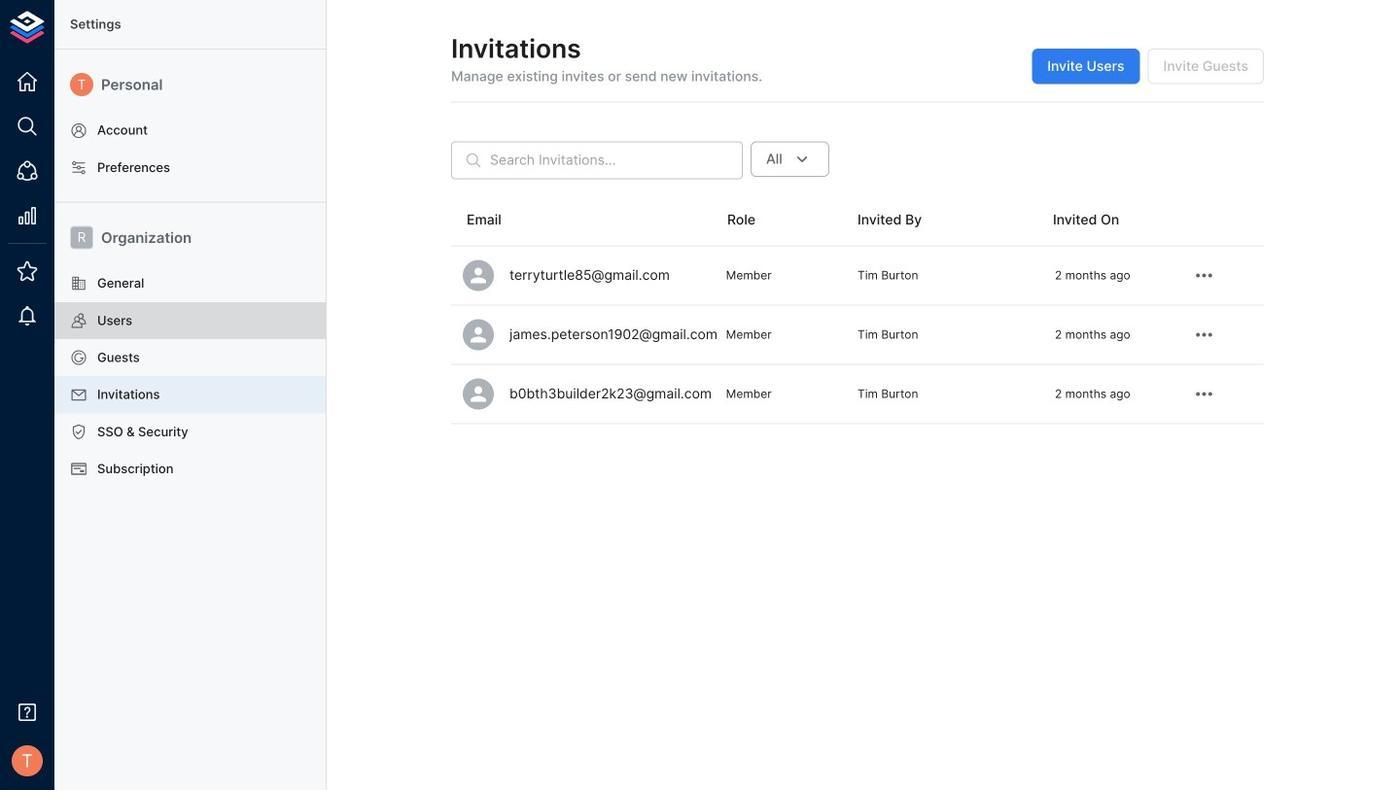 Task type: vqa. For each thing, say whether or not it's contained in the screenshot.
08, at the right of the page
no



Task type: describe. For each thing, give the bounding box(es) containing it.
Search Invitations... text field
[[490, 142, 743, 180]]



